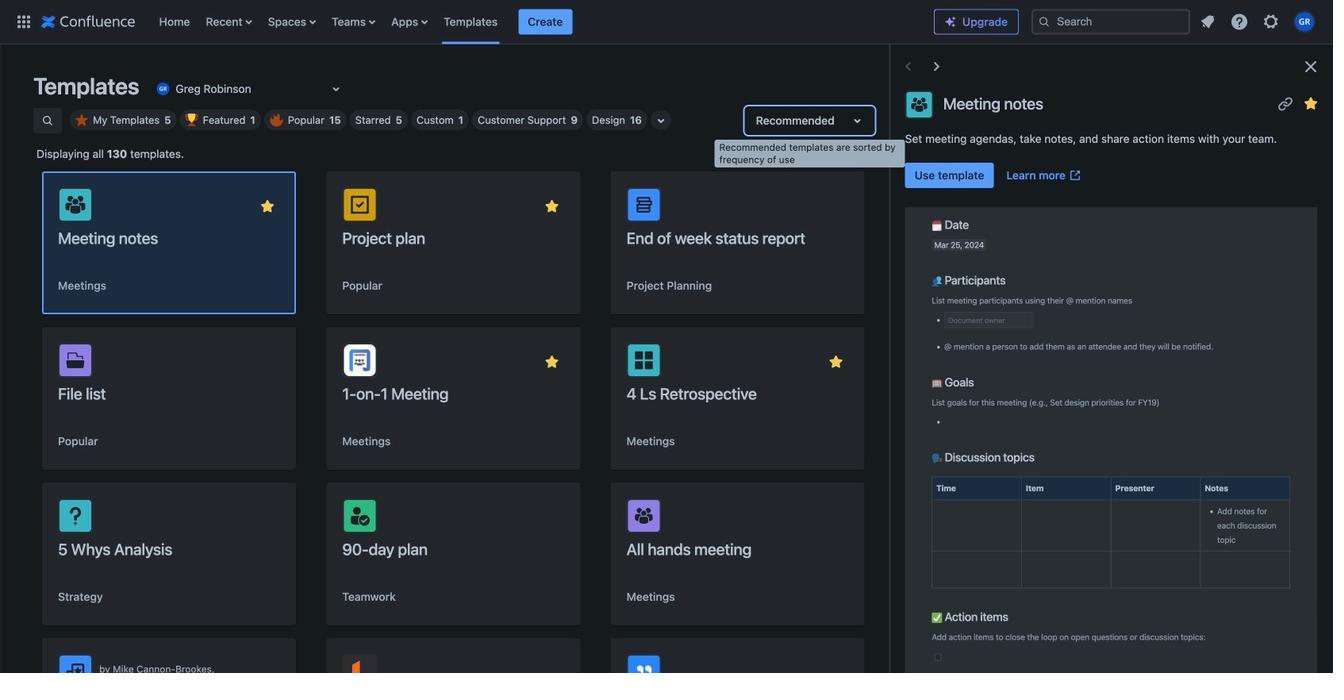 Task type: locate. For each thing, give the bounding box(es) containing it.
list item
[[518, 9, 572, 35]]

confluence image
[[41, 12, 135, 31], [41, 12, 135, 31]]

1 horizontal spatial list
[[1194, 8, 1324, 36]]

group
[[905, 163, 1088, 188]]

Document owner field
[[946, 313, 1032, 327]]

previous template image
[[899, 57, 918, 76]]

open image
[[326, 79, 346, 98]]

unstar 4 ls retrospective image
[[827, 352, 846, 371]]

0 vertical spatial unstar meeting notes image
[[1302, 94, 1321, 113]]

1 horizontal spatial unstar meeting notes image
[[1302, 94, 1321, 113]]

0 horizontal spatial list
[[151, 0, 934, 44]]

unstar meeting notes image
[[1302, 94, 1321, 113], [258, 197, 277, 216]]

list
[[151, 0, 934, 44], [1194, 8, 1324, 36]]

list for premium icon
[[1194, 8, 1324, 36]]

None search field
[[1032, 9, 1190, 35]]

banner
[[0, 0, 1333, 44]]

open search bar image
[[41, 114, 54, 127]]

1 vertical spatial unstar meeting notes image
[[258, 197, 277, 216]]

list for appswitcher icon
[[151, 0, 934, 44]]

close image
[[1302, 57, 1321, 76]]

None text field
[[153, 81, 156, 97]]

help icon image
[[1230, 12, 1249, 31]]



Task type: vqa. For each thing, say whether or not it's contained in the screenshot.
Outdent ⇧Tab icon on the top left of page
no



Task type: describe. For each thing, give the bounding box(es) containing it.
Search field
[[1032, 9, 1190, 35]]

share link image
[[1276, 94, 1295, 113]]

share link image
[[517, 352, 536, 371]]

notification icon image
[[1198, 12, 1217, 31]]

global element
[[10, 0, 934, 44]]

premium image
[[944, 15, 957, 28]]

more categories image
[[651, 111, 671, 130]]

list item inside list
[[518, 9, 572, 35]]

unstar 1-on-1 meeting image
[[542, 352, 561, 371]]

appswitcher icon image
[[14, 12, 33, 31]]

search image
[[1038, 15, 1051, 28]]

next template image
[[928, 57, 947, 76]]

unstar project plan image
[[542, 197, 561, 216]]

settings icon image
[[1262, 12, 1281, 31]]

0 horizontal spatial unstar meeting notes image
[[258, 197, 277, 216]]



